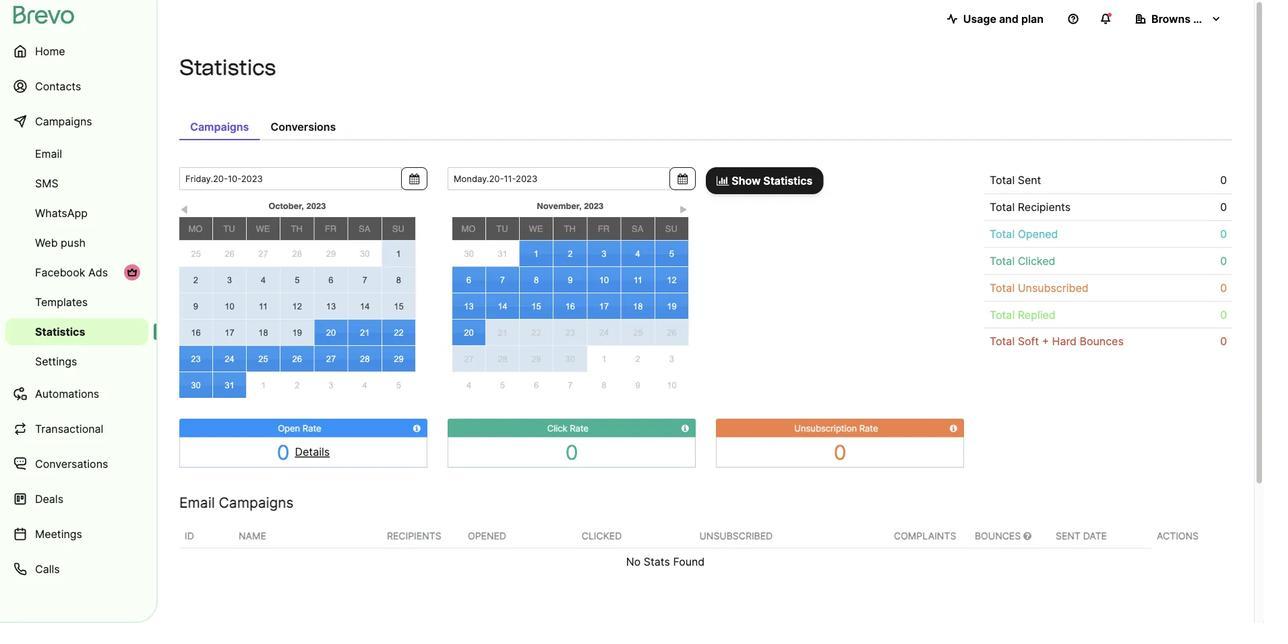 Task type: vqa. For each thing, say whether or not it's contained in the screenshot.
the leftmost form
no



Task type: locate. For each thing, give the bounding box(es) containing it.
14
[[360, 301, 370, 311], [498, 301, 508, 311]]

unsubscribed up replied
[[1018, 281, 1089, 294]]

2 mo from the left
[[462, 224, 476, 234]]

rate right 'unsubscription'
[[860, 423, 878, 433]]

0 horizontal spatial 9 link
[[179, 293, 212, 319]]

fr
[[325, 224, 337, 234], [598, 224, 610, 234]]

replied
[[1018, 308, 1056, 321]]

3 link
[[588, 241, 621, 266], [213, 267, 246, 293], [655, 346, 689, 372], [314, 372, 348, 398]]

1 horizontal spatial we
[[529, 224, 543, 234]]

18 for leftmost 18 "link"
[[259, 327, 268, 338]]

2 22 from the left
[[532, 327, 541, 338]]

1 vertical spatial 25 link
[[622, 320, 655, 345]]

1 horizontal spatial 14 link
[[486, 293, 519, 319]]

1 total from the top
[[990, 174, 1015, 187]]

25 link
[[179, 241, 213, 267], [622, 320, 655, 345], [247, 346, 280, 372]]

3
[[602, 249, 607, 259], [227, 275, 232, 285], [670, 354, 674, 364], [329, 380, 334, 390]]

facebook ads
[[35, 266, 108, 279]]

2 su from the left
[[666, 224, 678, 234]]

1 horizontal spatial sa
[[632, 224, 644, 234]]

1 14 from the left
[[360, 301, 370, 311]]

2 th from the left
[[564, 224, 576, 234]]

rate right the open
[[303, 423, 321, 433]]

templates link
[[5, 289, 148, 316]]

bounces
[[1080, 335, 1124, 348], [975, 530, 1024, 542]]

0 horizontal spatial 18 link
[[247, 320, 280, 345]]

0 vertical spatial 17
[[599, 301, 609, 311]]

rate right click
[[570, 423, 589, 433]]

total left replied
[[990, 308, 1015, 321]]

1 we from the left
[[256, 224, 270, 234]]

1 horizontal spatial 21 link
[[486, 320, 519, 345]]

0 horizontal spatial 22 link
[[382, 320, 415, 345]]

contacts
[[35, 80, 81, 93]]

From text field
[[179, 167, 402, 190]]

total left soft
[[990, 335, 1015, 348]]

0 horizontal spatial 18
[[259, 327, 268, 338]]

transactional
[[35, 422, 103, 435]]

30
[[360, 249, 370, 259], [464, 249, 474, 259], [566, 354, 575, 364], [191, 380, 201, 390]]

1 horizontal spatial 26
[[292, 354, 302, 364]]

0 vertical spatial 12 link
[[655, 267, 689, 293]]

1 info circle image from the left
[[682, 424, 689, 433]]

0 vertical spatial email
[[35, 147, 62, 160]]

0 horizontal spatial 26
[[225, 249, 234, 259]]

1 vertical spatial 18
[[259, 327, 268, 338]]

0 horizontal spatial email
[[35, 147, 62, 160]]

0 horizontal spatial tu
[[223, 224, 235, 234]]

1 horizontal spatial 13 link
[[453, 293, 485, 319]]

19 link
[[655, 293, 689, 319], [281, 320, 314, 345]]

1 vertical spatial 16
[[191, 327, 201, 338]]

unsubscribed up found
[[700, 530, 773, 542]]

2 vertical spatial 9 link
[[621, 372, 655, 398]]

1 horizontal spatial info circle image
[[950, 424, 958, 433]]

1 2023 from the left
[[307, 201, 326, 211]]

1 22 link from the left
[[382, 320, 415, 345]]

2023
[[307, 201, 326, 211], [584, 201, 604, 211]]

1 horizontal spatial 22 link
[[520, 320, 553, 345]]

1 20 link from the left
[[315, 320, 348, 345]]

1 horizontal spatial 9
[[568, 275, 573, 285]]

0 horizontal spatial 24
[[225, 354, 234, 364]]

no
[[626, 555, 641, 568]]

1 vertical spatial opened
[[468, 530, 506, 542]]

1 horizontal spatial 23
[[566, 327, 575, 338]]

18 link
[[622, 293, 655, 319], [247, 320, 280, 345]]

left___rvooi image
[[127, 267, 138, 278]]

17 link
[[588, 293, 621, 319], [213, 320, 246, 345]]

0 horizontal spatial rate
[[303, 423, 321, 433]]

0 horizontal spatial 15
[[394, 301, 404, 311]]

1 sa from the left
[[359, 224, 370, 234]]

1 vertical spatial 12 link
[[281, 293, 314, 319]]

1 horizontal spatial 31
[[498, 249, 508, 259]]

0 vertical spatial 23 link
[[554, 320, 587, 345]]

16 link
[[554, 293, 587, 319], [179, 320, 212, 345]]

8 for rightmost the 8 link
[[602, 380, 607, 390]]

1 vertical spatial 18 link
[[247, 320, 280, 345]]

total down total clicked
[[990, 281, 1015, 294]]

tu for 31
[[497, 224, 508, 234]]

24 link
[[588, 320, 621, 345], [213, 346, 246, 372]]

2 horizontal spatial 7
[[568, 380, 573, 390]]

22 for 2nd 22 link
[[532, 327, 541, 338]]

total clicked
[[990, 254, 1056, 267]]

th
[[291, 224, 303, 234], [564, 224, 576, 234]]

th for 28
[[291, 224, 303, 234]]

2 15 link from the left
[[520, 293, 553, 319]]

1 horizontal spatial 25 link
[[247, 346, 280, 372]]

26 link
[[213, 241, 246, 267], [655, 320, 689, 345], [281, 346, 314, 372]]

2 total from the top
[[990, 201, 1015, 214]]

1 horizontal spatial 2023
[[584, 201, 604, 211]]

27 link
[[246, 241, 280, 267], [315, 346, 348, 372], [453, 346, 485, 372]]

17
[[599, 301, 609, 311], [225, 327, 234, 338]]

1 22 from the left
[[394, 327, 404, 338]]

1 vertical spatial statistics
[[764, 174, 813, 187]]

1 th from the left
[[291, 224, 303, 234]]

1 vertical spatial bounces
[[975, 530, 1024, 542]]

0 vertical spatial 9
[[568, 275, 573, 285]]

2 vertical spatial statistics
[[35, 325, 85, 338]]

2 horizontal spatial 25
[[633, 327, 643, 338]]

1 horizontal spatial rate
[[570, 423, 589, 433]]

1 tu from the left
[[223, 224, 235, 234]]

2 we from the left
[[529, 224, 543, 234]]

2 20 link from the left
[[453, 320, 485, 345]]

total
[[990, 174, 1015, 187], [990, 201, 1015, 214], [990, 227, 1015, 241], [990, 254, 1015, 267], [990, 281, 1015, 294], [990, 308, 1015, 321], [990, 335, 1015, 348]]

fr down november, 2023 ▶
[[598, 224, 610, 234]]

▶ link
[[679, 202, 689, 215]]

1 fr from the left
[[325, 224, 337, 234]]

25
[[191, 249, 201, 259], [633, 327, 643, 338], [259, 354, 268, 364]]

total left the sent
[[990, 174, 1015, 187]]

2 info circle image from the left
[[950, 424, 958, 433]]

2 14 link from the left
[[486, 293, 519, 319]]

12
[[667, 275, 677, 285], [292, 301, 302, 311]]

12 link
[[655, 267, 689, 293], [281, 293, 314, 319]]

15
[[394, 301, 404, 311], [532, 301, 541, 311]]

2 horizontal spatial 10 link
[[655, 372, 689, 398]]

enterprise
[[1194, 12, 1248, 25]]

email for email campaigns
[[179, 494, 215, 511]]

17 for 17 link to the left
[[225, 327, 234, 338]]

1 horizontal spatial email
[[179, 494, 215, 511]]

8 for middle the 8 link
[[534, 275, 539, 285]]

0 vertical spatial 31 link
[[486, 241, 520, 267]]

2 rate from the left
[[570, 423, 589, 433]]

31 link
[[486, 241, 520, 267], [213, 372, 246, 398]]

1 vertical spatial 31 link
[[213, 372, 246, 398]]

info circle image
[[682, 424, 689, 433], [950, 424, 958, 433]]

4 link
[[622, 241, 655, 266], [247, 267, 280, 293], [453, 372, 486, 398], [348, 372, 382, 398]]

1 horizontal spatial su
[[666, 224, 678, 234]]

0 horizontal spatial su
[[392, 224, 405, 234]]

1 horizontal spatial 29
[[394, 354, 404, 364]]

1 mo from the left
[[188, 224, 203, 234]]

2 14 from the left
[[498, 301, 508, 311]]

we for october, 2023
[[256, 224, 270, 234]]

0 vertical spatial 16 link
[[554, 293, 587, 319]]

unsubscribed
[[1018, 281, 1089, 294], [700, 530, 773, 542]]

27 for the rightmost the 27 link
[[464, 354, 474, 364]]

2 22 link from the left
[[520, 320, 553, 345]]

campaigns link
[[5, 105, 148, 138], [179, 113, 260, 140]]

1 horizontal spatial th
[[564, 224, 576, 234]]

2
[[568, 249, 573, 259], [193, 275, 198, 285], [636, 354, 641, 364], [295, 380, 300, 390]]

total for total recipients
[[990, 201, 1015, 214]]

2023 inside november, 2023 ▶
[[584, 201, 604, 211]]

0 horizontal spatial 19
[[292, 327, 302, 338]]

2 horizontal spatial 26 link
[[655, 320, 689, 345]]

rate
[[303, 423, 321, 433], [570, 423, 589, 433], [860, 423, 878, 433]]

6 link
[[315, 267, 348, 293], [453, 267, 485, 293], [520, 372, 553, 398]]

8
[[396, 275, 401, 285], [534, 275, 539, 285], [602, 380, 607, 390]]

1 horizontal spatial 19
[[667, 301, 677, 311]]

6 total from the top
[[990, 308, 1015, 321]]

info circle image
[[413, 424, 421, 433]]

4
[[636, 249, 641, 259], [261, 275, 266, 285], [467, 380, 472, 390], [363, 380, 367, 390]]

automations
[[35, 387, 99, 400]]

1 su from the left
[[392, 224, 405, 234]]

email up id
[[179, 494, 215, 511]]

fr for october, 2023
[[325, 224, 337, 234]]

fr down october, 2023 link
[[325, 224, 337, 234]]

0 horizontal spatial 15 link
[[382, 293, 415, 319]]

23
[[566, 327, 575, 338], [191, 354, 201, 364]]

2023 right october,
[[307, 201, 326, 211]]

2 21 from the left
[[498, 327, 508, 338]]

info circle image for click rate
[[682, 424, 689, 433]]

▶
[[680, 205, 688, 215]]

29 for leftmost 29 link
[[326, 249, 336, 259]]

+
[[1042, 335, 1049, 348]]

total for total clicked
[[990, 254, 1015, 267]]

total for total replied
[[990, 308, 1015, 321]]

0 horizontal spatial 19 link
[[281, 320, 314, 345]]

found
[[673, 555, 705, 568]]

14 for 2nd 14 link
[[498, 301, 508, 311]]

2 horizontal spatial 29 link
[[520, 346, 553, 372]]

2 vertical spatial 26
[[292, 354, 302, 364]]

0 horizontal spatial 14
[[360, 301, 370, 311]]

1 vertical spatial 9
[[193, 301, 198, 311]]

11
[[634, 275, 643, 285], [259, 301, 268, 311]]

1 15 link from the left
[[382, 293, 415, 319]]

18 for the rightmost 18 "link"
[[633, 301, 643, 311]]

20
[[326, 327, 336, 338], [464, 327, 474, 338]]

2 tu from the left
[[497, 224, 508, 234]]

statistics
[[179, 54, 276, 80], [764, 174, 813, 187], [35, 325, 85, 338]]

2 13 from the left
[[464, 301, 474, 311]]

0 vertical spatial 19
[[667, 301, 677, 311]]

we
[[256, 224, 270, 234], [529, 224, 543, 234]]

th down the october, 2023
[[291, 224, 303, 234]]

2 horizontal spatial 27
[[464, 354, 474, 364]]

0 for total opened
[[1221, 227, 1227, 241]]

6
[[329, 275, 334, 285], [467, 275, 471, 285], [534, 380, 539, 390]]

0 horizontal spatial bounces
[[975, 530, 1024, 542]]

2 2023 from the left
[[584, 201, 604, 211]]

0 vertical spatial 16
[[566, 301, 575, 311]]

we down november,
[[529, 224, 543, 234]]

2 horizontal spatial 9 link
[[621, 372, 655, 398]]

1 vertical spatial email
[[179, 494, 215, 511]]

0 for total replied
[[1221, 308, 1227, 321]]

0 for total unsubscribed
[[1221, 281, 1227, 294]]

total up total clicked
[[990, 227, 1015, 241]]

total for total unsubscribed
[[990, 281, 1015, 294]]

unsubscription
[[795, 423, 857, 433]]

0 vertical spatial 11
[[634, 275, 643, 285]]

total for total sent
[[990, 174, 1015, 187]]

5 total from the top
[[990, 281, 1015, 294]]

2 horizontal spatial rate
[[860, 423, 878, 433]]

sa for 30
[[359, 224, 370, 234]]

1 horizontal spatial 22
[[532, 327, 541, 338]]

conversations
[[35, 457, 108, 470]]

1
[[396, 249, 401, 259], [534, 249, 539, 259], [602, 354, 607, 364], [261, 380, 266, 390]]

email up sms
[[35, 147, 62, 160]]

sms link
[[5, 170, 148, 197]]

total down the 'total sent'
[[990, 201, 1015, 214]]

28
[[292, 249, 302, 259], [360, 354, 370, 364], [498, 354, 508, 364]]

1 link
[[382, 241, 415, 266], [520, 241, 553, 266], [588, 346, 621, 372], [247, 372, 280, 398]]

3 total from the top
[[990, 227, 1015, 241]]

0 horizontal spatial 13 link
[[315, 293, 348, 319]]

info circle image for unsubscription rate
[[950, 424, 958, 433]]

sa for 4
[[632, 224, 644, 234]]

stats
[[644, 555, 670, 568]]

0 horizontal spatial 26 link
[[213, 241, 246, 267]]

2023 for november,
[[584, 201, 604, 211]]

rate for click rate
[[570, 423, 589, 433]]

1 rate from the left
[[303, 423, 321, 433]]

7 link
[[348, 267, 382, 293], [486, 267, 519, 293], [553, 372, 587, 398]]

0 vertical spatial recipients
[[1018, 201, 1071, 214]]

0 horizontal spatial 10
[[225, 301, 234, 311]]

sa
[[359, 224, 370, 234], [632, 224, 644, 234]]

0 horizontal spatial 27
[[259, 249, 268, 259]]

7 total from the top
[[990, 335, 1015, 348]]

we down october,
[[256, 224, 270, 234]]

2 20 from the left
[[464, 327, 474, 338]]

2 horizontal spatial 6
[[534, 380, 539, 390]]

1 13 from the left
[[326, 301, 336, 311]]

mo for 30
[[462, 224, 476, 234]]

2 21 link from the left
[[486, 320, 519, 345]]

th down november, 2023 link
[[564, 224, 576, 234]]

2 sa from the left
[[632, 224, 644, 234]]

sent
[[1018, 174, 1042, 187]]

0 horizontal spatial 2023
[[307, 201, 326, 211]]

conversations link
[[5, 448, 148, 480]]

16
[[566, 301, 575, 311], [191, 327, 201, 338]]

total down total opened
[[990, 254, 1015, 267]]

push
[[61, 236, 86, 249]]

2 fr from the left
[[598, 224, 610, 234]]

facebook
[[35, 266, 85, 279]]

0 horizontal spatial we
[[256, 224, 270, 234]]

and
[[999, 12, 1019, 25]]

29 for 29 link to the middle
[[394, 354, 404, 364]]

29 link
[[314, 241, 348, 267], [382, 346, 415, 372], [520, 346, 553, 372]]

0 horizontal spatial 21 link
[[348, 320, 382, 345]]

0 horizontal spatial recipients
[[387, 530, 441, 542]]

1 horizontal spatial mo
[[462, 224, 476, 234]]

1 horizontal spatial statistics
[[179, 54, 276, 80]]

statistics link
[[5, 318, 148, 345]]

1 horizontal spatial 10
[[599, 275, 609, 285]]

3 rate from the left
[[860, 423, 878, 433]]

6 for the left 6 link
[[329, 275, 334, 285]]

1 vertical spatial 23 link
[[179, 346, 212, 372]]

15 link
[[382, 293, 415, 319], [520, 293, 553, 319]]

10
[[599, 275, 609, 285], [225, 301, 234, 311], [667, 380, 677, 390]]

0
[[1221, 174, 1227, 187], [1221, 201, 1227, 214], [1221, 227, 1227, 241], [1221, 254, 1227, 267], [1221, 281, 1227, 294], [1221, 308, 1227, 321], [1221, 335, 1227, 348], [277, 440, 290, 464], [566, 440, 578, 464], [834, 440, 847, 464]]

fr for november, 2023
[[598, 224, 610, 234]]

1 horizontal spatial 24 link
[[588, 320, 621, 345]]

details
[[295, 446, 330, 459]]

1 horizontal spatial 28
[[360, 354, 370, 364]]

settings
[[35, 355, 77, 368]]

4 total from the top
[[990, 254, 1015, 267]]

2023 right november,
[[584, 201, 604, 211]]



Task type: describe. For each thing, give the bounding box(es) containing it.
1 horizontal spatial opened
[[1018, 227, 1059, 241]]

2 horizontal spatial 6 link
[[520, 372, 553, 398]]

0 horizontal spatial 25
[[191, 249, 201, 259]]

th for 2
[[564, 224, 576, 234]]

sent date
[[1056, 530, 1107, 542]]

web push link
[[5, 229, 148, 256]]

0 for total soft + hard bounces
[[1221, 335, 1227, 348]]

0 horizontal spatial 17 link
[[213, 320, 246, 345]]

home link
[[5, 35, 148, 67]]

0 horizontal spatial 7
[[363, 275, 367, 285]]

id
[[185, 530, 194, 542]]

2 horizontal spatial 8 link
[[587, 372, 621, 398]]

1 horizontal spatial 28 link
[[348, 346, 382, 372]]

1 vertical spatial 26 link
[[655, 320, 689, 345]]

we for november, 2023
[[529, 224, 543, 234]]

1 vertical spatial unsubscribed
[[700, 530, 773, 542]]

october,
[[269, 201, 304, 211]]

1 vertical spatial 9 link
[[179, 293, 212, 319]]

total opened
[[990, 227, 1059, 241]]

2 horizontal spatial 10
[[667, 380, 677, 390]]

0 horizontal spatial 12 link
[[281, 293, 314, 319]]

browns enterprise button
[[1125, 5, 1248, 32]]

0 for total clicked
[[1221, 254, 1227, 267]]

conversions
[[271, 120, 336, 133]]

total replied
[[990, 308, 1056, 321]]

2 vertical spatial 9
[[636, 380, 641, 390]]

october, 2023
[[269, 201, 326, 211]]

19 for the bottommost 19 link
[[292, 327, 302, 338]]

total unsubscribed
[[990, 281, 1089, 294]]

0 vertical spatial 19 link
[[655, 293, 689, 319]]

8 for left the 8 link
[[396, 275, 401, 285]]

2 vertical spatial 26 link
[[281, 346, 314, 372]]

automations link
[[5, 378, 148, 410]]

27 for left the 27 link
[[259, 249, 268, 259]]

1 horizontal spatial 29 link
[[382, 346, 415, 372]]

total sent
[[990, 174, 1042, 187]]

0 for total sent
[[1221, 174, 1227, 187]]

1 horizontal spatial 31 link
[[486, 241, 520, 267]]

1 horizontal spatial 12 link
[[655, 267, 689, 293]]

1 vertical spatial 16 link
[[179, 320, 212, 345]]

name
[[239, 530, 266, 542]]

17 for right 17 link
[[599, 301, 609, 311]]

1 vertical spatial 19 link
[[281, 320, 314, 345]]

ads
[[88, 266, 108, 279]]

0 horizontal spatial campaigns link
[[5, 105, 148, 138]]

0 horizontal spatial 6 link
[[315, 267, 348, 293]]

total recipients
[[990, 201, 1071, 214]]

october, 2023 link
[[213, 198, 382, 214]]

unsubscription rate
[[795, 423, 878, 433]]

0 vertical spatial 25 link
[[179, 241, 213, 267]]

13 for 2nd 13 link
[[464, 301, 474, 311]]

1 vertical spatial 11
[[259, 301, 268, 311]]

0 details
[[277, 440, 330, 464]]

total for total soft + hard bounces
[[990, 335, 1015, 348]]

6 for the right 6 link
[[534, 380, 539, 390]]

0 vertical spatial unsubscribed
[[1018, 281, 1089, 294]]

open rate
[[278, 423, 321, 433]]

usage
[[964, 12, 997, 25]]

0 vertical spatial 10 link
[[588, 267, 621, 293]]

web push
[[35, 236, 86, 249]]

deals link
[[5, 483, 148, 515]]

0 vertical spatial statistics
[[179, 54, 276, 80]]

facebook ads link
[[5, 259, 148, 286]]

1 horizontal spatial 9 link
[[554, 267, 587, 293]]

1 vertical spatial 24
[[225, 354, 234, 364]]

1 21 link from the left
[[348, 320, 382, 345]]

0 horizontal spatial statistics
[[35, 325, 85, 338]]

1 horizontal spatial 18 link
[[622, 293, 655, 319]]

◀ link
[[179, 202, 190, 215]]

27 for middle the 27 link
[[326, 354, 336, 364]]

meetings
[[35, 527, 82, 541]]

calendar image
[[678, 173, 688, 184]]

2 vertical spatial 25 link
[[247, 346, 280, 372]]

mo for 25
[[188, 224, 203, 234]]

su for 1
[[392, 224, 405, 234]]

email for email
[[35, 147, 62, 160]]

1 horizontal spatial 6 link
[[453, 267, 485, 293]]

meetings link
[[5, 518, 148, 550]]

calls
[[35, 562, 60, 576]]

2 horizontal spatial 25 link
[[622, 320, 655, 345]]

2 horizontal spatial 26
[[667, 327, 677, 338]]

sms
[[35, 177, 58, 190]]

email link
[[5, 140, 148, 167]]

templates
[[35, 295, 88, 309]]

2 horizontal spatial 28 link
[[486, 346, 519, 372]]

whatsapp link
[[5, 200, 148, 227]]

0 horizontal spatial 28 link
[[280, 241, 314, 267]]

1 horizontal spatial 17 link
[[588, 293, 621, 319]]

click rate
[[547, 423, 589, 433]]

1 horizontal spatial 27 link
[[315, 346, 348, 372]]

0 vertical spatial 10
[[599, 275, 609, 285]]

0 vertical spatial 23
[[566, 327, 575, 338]]

settings link
[[5, 348, 148, 375]]

statistics inside 'button'
[[764, 174, 813, 187]]

calendar image
[[409, 173, 419, 184]]

2 15 from the left
[[532, 301, 541, 311]]

november, 2023 link
[[486, 198, 655, 214]]

usage and plan
[[964, 12, 1044, 25]]

0 vertical spatial 11 link
[[622, 267, 655, 293]]

actions
[[1157, 530, 1199, 542]]

transactional link
[[5, 413, 148, 445]]

13 for first 13 link
[[326, 301, 336, 311]]

0 horizontal spatial 10 link
[[213, 293, 246, 319]]

total soft + hard bounces
[[990, 335, 1124, 348]]

contacts link
[[5, 70, 148, 103]]

1 vertical spatial 31
[[225, 380, 234, 390]]

6 for middle 6 link
[[467, 275, 471, 285]]

1 horizontal spatial 7 link
[[486, 267, 519, 293]]

click
[[547, 423, 568, 433]]

14 for first 14 link from left
[[360, 301, 370, 311]]

2023 for october,
[[307, 201, 326, 211]]

1 horizontal spatial 12
[[667, 275, 677, 285]]

deals
[[35, 492, 63, 505]]

0 horizontal spatial 7 link
[[348, 267, 382, 293]]

0 vertical spatial clicked
[[1018, 254, 1056, 267]]

su for 5
[[666, 224, 678, 234]]

show statistics button
[[706, 167, 824, 194]]

hard
[[1052, 335, 1077, 348]]

1 20 from the left
[[326, 327, 336, 338]]

0 horizontal spatial 8 link
[[382, 267, 415, 293]]

1 horizontal spatial 24
[[599, 327, 609, 338]]

rate for unsubscription rate
[[860, 423, 878, 433]]

rate for open rate
[[303, 423, 321, 433]]

0 horizontal spatial 31 link
[[213, 372, 246, 398]]

0 horizontal spatial 24 link
[[213, 346, 246, 372]]

1 vertical spatial 23
[[191, 354, 201, 364]]

0 horizontal spatial 27 link
[[246, 241, 280, 267]]

0 for total recipients
[[1221, 201, 1227, 214]]

1 13 link from the left
[[315, 293, 348, 319]]

2 horizontal spatial 28
[[498, 354, 508, 364]]

0 horizontal spatial 12
[[292, 301, 302, 311]]

1 21 from the left
[[360, 327, 370, 338]]

2 horizontal spatial 7 link
[[553, 372, 587, 398]]

1 vertical spatial 25
[[633, 327, 643, 338]]

home
[[35, 45, 65, 58]]

1 horizontal spatial campaigns link
[[179, 113, 260, 140]]

22 for 1st 22 link from left
[[394, 327, 404, 338]]

1 vertical spatial recipients
[[387, 530, 441, 542]]

email campaigns
[[179, 494, 294, 511]]

show statistics
[[729, 174, 813, 187]]

browns
[[1152, 12, 1191, 25]]

1 horizontal spatial 23 link
[[554, 320, 587, 345]]

1 horizontal spatial bounces
[[1080, 335, 1124, 348]]

0 vertical spatial 24 link
[[588, 320, 621, 345]]

1 horizontal spatial recipients
[[1018, 201, 1071, 214]]

1 14 link from the left
[[348, 293, 382, 319]]

2 vertical spatial 25
[[259, 354, 268, 364]]

29 for 29 link to the right
[[532, 354, 541, 364]]

plan
[[1022, 12, 1044, 25]]

sent
[[1056, 530, 1081, 542]]

web
[[35, 236, 58, 249]]

To text field
[[448, 167, 670, 190]]

◀
[[180, 205, 189, 215]]

0 horizontal spatial 29 link
[[314, 241, 348, 267]]

usage and plan button
[[937, 5, 1055, 32]]

no stats found
[[626, 555, 705, 568]]

complaints
[[894, 530, 957, 542]]

2 13 link from the left
[[453, 293, 485, 319]]

0 vertical spatial 31
[[498, 249, 508, 259]]

0 vertical spatial 26
[[225, 249, 234, 259]]

show
[[732, 174, 761, 187]]

date
[[1084, 530, 1107, 542]]

browns enterprise
[[1152, 12, 1248, 25]]

november,
[[537, 201, 582, 211]]

total for total opened
[[990, 227, 1015, 241]]

open
[[278, 423, 300, 433]]

1 horizontal spatial 7
[[500, 275, 505, 285]]

0 horizontal spatial clicked
[[582, 530, 622, 542]]

conversions link
[[260, 113, 347, 140]]

1 horizontal spatial 16 link
[[554, 293, 587, 319]]

1 vertical spatial 10
[[225, 301, 234, 311]]

november, 2023 ▶
[[537, 201, 688, 215]]

2 horizontal spatial 27 link
[[453, 346, 485, 372]]

whatsapp
[[35, 206, 88, 220]]

0 horizontal spatial 28
[[292, 249, 302, 259]]

bar chart image
[[717, 175, 729, 186]]

soft
[[1018, 335, 1039, 348]]

1 horizontal spatial 8 link
[[520, 267, 553, 293]]

19 for the top 19 link
[[667, 301, 677, 311]]

1 15 from the left
[[394, 301, 404, 311]]

0 horizontal spatial 23 link
[[179, 346, 212, 372]]

0 horizontal spatial 11 link
[[247, 293, 280, 319]]

tu for 26
[[223, 224, 235, 234]]

calls link
[[5, 553, 148, 585]]



